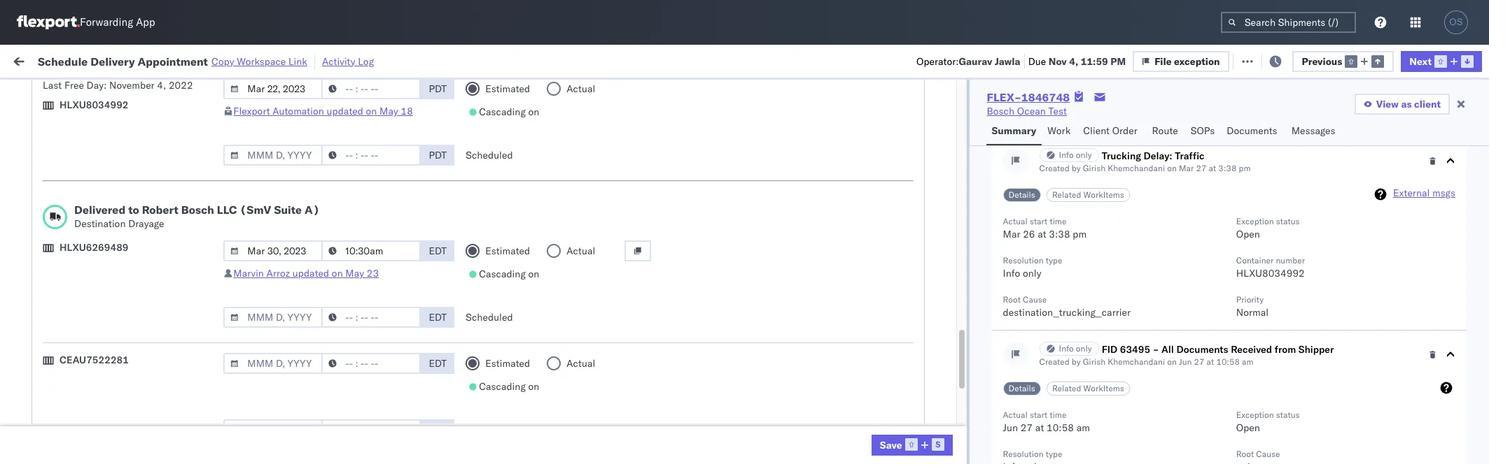 Task type: locate. For each thing, give the bounding box(es) containing it.
11:59 for 1st "schedule pickup from los angeles, ca" link from the bottom
[[262, 322, 289, 335]]

2 cascading from the top
[[479, 268, 526, 281]]

0 horizontal spatial mar
[[1003, 228, 1020, 241]]

2 mmm d, yyyy text field from the top
[[224, 145, 323, 166]]

angeles, inside confirm pickup from los angeles, ca link
[[145, 383, 183, 396]]

2 type from the top
[[1046, 449, 1062, 460]]

2 edt from the top
[[429, 312, 447, 324]]

1 vertical spatial may
[[345, 267, 364, 280]]

1 vertical spatial jun
[[1003, 422, 1018, 435]]

confirm for confirm delivery
[[32, 414, 68, 427]]

sops button
[[1185, 118, 1221, 146]]

upload customs clearance documents button down hlxu6269489
[[32, 290, 207, 306]]

workitems down trucking
[[1083, 190, 1124, 200]]

upload for 12:00 am pdt, aug 19, 2022
[[32, 137, 64, 149]]

dec
[[333, 322, 351, 335], [333, 353, 351, 366], [328, 415, 346, 427]]

11:59 for third "schedule pickup from los angeles, ca" link
[[262, 261, 289, 273]]

khemchandani down 63495
[[1108, 357, 1165, 368]]

5 ocean fcl from the top
[[500, 322, 549, 335]]

container up "summary"
[[1009, 113, 1047, 123]]

0 vertical spatial upload customs clearance documents link
[[32, 136, 207, 150]]

info only left fid
[[1059, 344, 1092, 354]]

2 scheduled from the top
[[466, 312, 513, 324]]

hlxu8034992 for 'schedule delivery appointment' link corresponding to 11:59 pm pdt, nov 4, 2022
[[1158, 230, 1226, 242]]

19,
[[356, 138, 371, 150]]

11:59
[[1081, 55, 1108, 68], [262, 168, 289, 181], [262, 199, 289, 212], [262, 230, 289, 243], [262, 261, 289, 273], [262, 322, 289, 335], [262, 353, 289, 366]]

resolution inside resolution type info only
[[1003, 256, 1044, 266]]

1 horizontal spatial :
[[325, 86, 328, 97]]

27 for -
[[1194, 357, 1205, 368]]

resolution down 26
[[1003, 256, 1044, 266]]

9 resize handle column header from the left
[[1297, 109, 1314, 465]]

ocean fcl for third "schedule pickup from los angeles, ca" link
[[500, 261, 549, 273]]

arroz
[[266, 267, 290, 280]]

1 vertical spatial resolution
[[1003, 449, 1044, 460]]

2 numbers from the left
[[1167, 113, 1201, 123]]

2 vertical spatial abcdefg78456546
[[1116, 384, 1210, 397]]

at inside actual start time jun 27 at 10:58 am
[[1035, 422, 1044, 435]]

1 vertical spatial mar
[[1003, 228, 1020, 241]]

1 vertical spatial related
[[1052, 384, 1081, 394]]

1 abcdefg78456546 from the top
[[1116, 322, 1210, 335]]

time inside actual start time jun 27 at 10:58 am
[[1050, 410, 1066, 421]]

type inside resolution type info only
[[1046, 256, 1062, 266]]

2 1889466 from the top
[[930, 353, 973, 366]]

customs for 12:00
[[67, 137, 106, 149]]

numbers up "client" at the top right
[[1049, 113, 1083, 123]]

0 vertical spatial mmm d, yyyy text field
[[224, 78, 323, 99]]

11:59 for 4th "schedule pickup from los angeles, ca" link from the bottom
[[262, 168, 289, 181]]

1 info only from the top
[[1059, 150, 1092, 160]]

file up mbl/mawb numbers
[[1155, 55, 1172, 68]]

pm down "documents" "button"
[[1239, 163, 1251, 174]]

1 vertical spatial gaurav
[[1321, 138, 1353, 150]]

details button for 26
[[1003, 188, 1041, 202]]

0 vertical spatial start
[[1030, 216, 1048, 227]]

2 uetu5238478 from the top
[[1084, 353, 1152, 365]]

2 vertical spatial mmm d, yyyy text field
[[224, 241, 323, 262]]

0 vertical spatial details button
[[1003, 188, 1041, 202]]

2 details button from the top
[[1003, 382, 1041, 396]]

1 schedule delivery appointment link from the top
[[32, 229, 172, 243]]

schedule pickup from los angeles, ca link up destination
[[32, 198, 205, 212]]

0 horizontal spatial numbers
[[1049, 113, 1083, 123]]

am down received
[[1242, 357, 1254, 368]]

only left fid
[[1076, 344, 1092, 354]]

3 edt from the top
[[429, 358, 447, 370]]

1 vertical spatial upload customs clearance documents
[[32, 291, 207, 303]]

1 fcl from the top
[[531, 138, 549, 150]]

delivery down confirm pickup from los angeles, ca button
[[71, 414, 106, 427]]

by
[[1072, 163, 1081, 174], [1072, 357, 1081, 368]]

open up container number hlxu8034992 at the bottom
[[1236, 228, 1260, 241]]

info down "work" "button"
[[1059, 150, 1074, 160]]

1 horizontal spatial pm
[[1239, 163, 1251, 174]]

0 vertical spatial by
[[1072, 163, 1081, 174]]

trucking delay: traffic
[[1102, 150, 1205, 162]]

fcl
[[531, 138, 549, 150], [531, 168, 549, 181], [531, 230, 549, 243], [531, 261, 549, 273], [531, 322, 549, 335], [531, 353, 549, 366], [531, 384, 549, 397], [531, 415, 549, 427]]

2 : from the left
[[325, 86, 328, 97]]

MMM D, YYYY text field
[[224, 78, 323, 99], [224, 145, 323, 166], [224, 241, 323, 262]]

marvin
[[233, 267, 264, 280]]

1 vertical spatial 13,
[[354, 353, 369, 366]]

27 for traffic
[[1196, 163, 1206, 174]]

1 related from the top
[[1052, 190, 1081, 200]]

1 estimated from the top
[[485, 83, 530, 95]]

details button up actual start time jun 27 at 10:58 am
[[1003, 382, 1041, 396]]

0 vertical spatial confirm
[[32, 383, 68, 396]]

operator:
[[916, 55, 959, 68]]

root inside root cause destination_trucking_carrier
[[1003, 295, 1021, 305]]

jawla down view
[[1355, 138, 1379, 150]]

2 khemchandani from the top
[[1108, 357, 1165, 368]]

1 vertical spatial created
[[1039, 357, 1070, 368]]

4 fcl from the top
[[531, 261, 549, 273]]

1 vertical spatial cascading on
[[479, 268, 539, 281]]

exception status open up root cause
[[1236, 410, 1300, 435]]

work
[[153, 54, 178, 67], [1048, 125, 1071, 137]]

1 vertical spatial estimated
[[485, 245, 530, 258]]

0 vertical spatial pdt
[[429, 83, 447, 95]]

schedule up confirm delivery link
[[32, 352, 74, 365]]

1 vertical spatial only
[[1023, 267, 1041, 280]]

1 upload customs clearance documents link from the top
[[32, 136, 207, 150]]

0 vertical spatial cause
[[1023, 295, 1047, 305]]

1 vertical spatial type
[[1046, 449, 1062, 460]]

1 vertical spatial updated
[[292, 267, 329, 280]]

2 test123456 from the top
[[1116, 199, 1175, 212]]

delivered to robert bosch llc (smv suite a) destination drayage
[[74, 203, 320, 230]]

1 horizontal spatial exception
[[1269, 54, 1315, 67]]

cascading on for pdt
[[479, 106, 539, 118]]

2 vertical spatial mmm d, yyyy text field
[[224, 420, 323, 441]]

2 exception status open from the top
[[1236, 410, 1300, 435]]

los inside confirm pickup from los angeles, ca link
[[126, 383, 142, 396]]

10:58 down fid 63495 - all documents received from shipper
[[1216, 357, 1240, 368]]

root for root cause
[[1236, 449, 1254, 460]]

1 horizontal spatial cause
[[1256, 449, 1280, 460]]

: left no
[[325, 86, 328, 97]]

time inside actual start time mar 26 at 3:38 pm
[[1050, 216, 1066, 227]]

3:38 down sops button
[[1218, 163, 1237, 174]]

dec down 11:00 pm pst, nov 8, 2022
[[333, 322, 351, 335]]

pdt down snooze
[[429, 149, 447, 162]]

cause for root cause destination_trucking_carrier
[[1023, 295, 1047, 305]]

related workitems down trucking
[[1052, 190, 1124, 200]]

route button
[[1146, 118, 1185, 146]]

3 ocean fcl from the top
[[500, 230, 549, 243]]

fid
[[1102, 344, 1117, 356]]

hlxu8034992 for second "schedule pickup from los angeles, ca" link from the top
[[1158, 199, 1226, 211]]

205 on track
[[323, 54, 380, 67]]

order
[[1112, 125, 1137, 137]]

delivery inside button
[[71, 414, 106, 427]]

pdt, for upload customs clearance documents link for 12:00 am pdt, aug 19, 2022
[[310, 138, 332, 150]]

0 vertical spatial upload
[[32, 137, 64, 149]]

0 horizontal spatial work
[[153, 54, 178, 67]]

schedule pickup from los angeles, ca button up to
[[32, 167, 205, 182]]

pdt, left aug
[[310, 138, 332, 150]]

work
[[40, 51, 76, 70]]

pdt, up 11:00 pm pst, nov 8, 2022
[[309, 261, 331, 273]]

1 schedule delivery appointment button from the top
[[32, 229, 172, 244]]

pdt, right suite
[[309, 199, 331, 212]]

2 estimated from the top
[[485, 245, 530, 258]]

1 type from the top
[[1046, 256, 1062, 266]]

0 horizontal spatial container
[[1009, 113, 1047, 123]]

info down destination_trucking_carrier
[[1059, 344, 1074, 354]]

created by girish khemchandani on jun 27 at 10:58 am
[[1039, 357, 1254, 368]]

ceau7522281, hlxu6269489, hlxu8034992
[[1009, 168, 1226, 181], [1009, 199, 1226, 211], [1009, 230, 1226, 242], [1009, 260, 1226, 273], [1009, 291, 1226, 304]]

time up resolution type info only
[[1050, 216, 1066, 227]]

2 related workitems button from the top
[[1047, 382, 1130, 396]]

4 11:59 pm pdt, nov 4, 2022 from the top
[[262, 261, 390, 273]]

abcdefg78456546
[[1116, 322, 1210, 335], [1116, 353, 1210, 366], [1116, 384, 1210, 397]]

4 flex-1889466 from the top
[[900, 415, 973, 427]]

2 mmm d, yyyy text field from the top
[[224, 354, 323, 375]]

7 ocean fcl from the top
[[500, 384, 549, 397]]

pdt, down 12:00 am pdt, aug 19, 2022
[[309, 168, 331, 181]]

0 horizontal spatial file
[[1155, 55, 1172, 68]]

jawla left due
[[995, 55, 1020, 68]]

test123456 for 4th "schedule pickup from los angeles, ca" link from the bottom
[[1116, 168, 1175, 181]]

2 ocean fcl from the top
[[500, 168, 549, 181]]

1 scheduled from the top
[[466, 149, 513, 162]]

schedule delivery appointment up confirm pickup from los angeles, ca link at bottom left
[[32, 352, 172, 365]]

2 related workitems from the top
[[1052, 384, 1124, 394]]

scheduled for pdt
[[466, 149, 513, 162]]

1 vertical spatial upload customs clearance documents link
[[32, 290, 207, 304]]

ceau7522281, for 'schedule delivery appointment' link corresponding to 11:59 pm pdt, nov 4, 2022
[[1009, 230, 1081, 242]]

file exception down search shipments (/) text box
[[1249, 54, 1315, 67]]

nov up marvin arroz updated on may 23
[[334, 230, 352, 243]]

2 workitems from the top
[[1083, 384, 1124, 394]]

info only for fid
[[1059, 344, 1092, 354]]

forwarding app link
[[17, 15, 155, 29]]

hlxu8034992 inside container number hlxu8034992
[[1236, 267, 1305, 280]]

4, left 23
[[354, 261, 364, 273]]

upload customs clearance documents for 11:00
[[32, 291, 207, 303]]

root
[[1003, 295, 1021, 305], [1236, 449, 1254, 460]]

1 related workitems from the top
[[1052, 190, 1124, 200]]

2 vertical spatial 27
[[1021, 422, 1033, 435]]

messages button
[[1286, 118, 1343, 146]]

0 vertical spatial exception
[[1236, 216, 1274, 227]]

related workitems button down fid
[[1047, 382, 1130, 396]]

1 edt from the top
[[429, 245, 447, 258]]

msgs
[[1432, 187, 1455, 200]]

by for fid 63495 - all documents received from shipper
[[1072, 357, 1081, 368]]

1 vertical spatial scheduled
[[466, 312, 513, 324]]

1 vertical spatial clearance
[[108, 291, 153, 303]]

1 horizontal spatial jun
[[1179, 357, 1192, 368]]

nov for 'schedule delivery appointment' link corresponding to 11:59 pm pdt, nov 4, 2022
[[334, 230, 352, 243]]

5 ceau7522281, from the top
[[1009, 291, 1081, 304]]

jun inside actual start time jun 27 at 10:58 am
[[1003, 422, 1018, 435]]

13, down 8,
[[354, 322, 369, 335]]

2 clearance from the top
[[108, 291, 153, 303]]

2 vertical spatial scheduled
[[466, 424, 513, 437]]

mar down traffic
[[1179, 163, 1194, 174]]

13, down -- : -- -- text field
[[354, 353, 369, 366]]

1 horizontal spatial may
[[380, 105, 398, 118]]

1 schedule pickup from los angeles, ca link from the top
[[32, 167, 205, 181]]

Search Work text field
[[1018, 50, 1170, 71]]

2 customs from the top
[[67, 291, 106, 303]]

at up msdu7304509
[[1035, 422, 1044, 435]]

next
[[1409, 55, 1432, 68]]

mmm d, yyyy text field for arroz
[[224, 241, 323, 262]]

3 uetu5238478 from the top
[[1084, 384, 1152, 396]]

1 ceau7522281, from the top
[[1009, 168, 1081, 181]]

destination_trucking_carrier
[[1003, 307, 1131, 319]]

1 vertical spatial exception
[[1236, 410, 1274, 421]]

edt for 5th -- : -- -- text box from the top of the page
[[429, 424, 447, 437]]

nov right the a)
[[334, 199, 352, 212]]

related for 3:38
[[1052, 190, 1081, 200]]

am for pdt,
[[292, 138, 308, 150]]

0 horizontal spatial jawla
[[995, 55, 1020, 68]]

los down drayage
[[132, 260, 148, 273]]

0 vertical spatial info only
[[1059, 150, 1092, 160]]

1 horizontal spatial file exception
[[1249, 54, 1315, 67]]

resize handle column header
[[237, 109, 253, 465], [419, 109, 435, 465], [476, 109, 493, 465], [583, 109, 600, 465], [690, 109, 706, 465], [854, 109, 871, 465], [985, 109, 1002, 465], [1092, 109, 1109, 465], [1297, 109, 1314, 465], [1404, 109, 1421, 465], [1453, 109, 1470, 465]]

1 1889466 from the top
[[930, 322, 973, 335]]

confirm delivery link
[[32, 413, 106, 427]]

flex-1893174 button
[[878, 442, 976, 462], [878, 442, 976, 462]]

schedule delivery appointment link for 11:59 pm pdt, nov 4, 2022
[[32, 229, 172, 243]]

november
[[109, 79, 154, 92]]

1 ocean fcl from the top
[[500, 138, 549, 150]]

1 mmm d, yyyy text field from the top
[[224, 307, 323, 328]]

10 resize handle column header from the left
[[1404, 109, 1421, 465]]

hlxu6269489
[[60, 242, 128, 254]]

nov down aug
[[334, 168, 352, 181]]

progress
[[219, 86, 254, 97]]

: for status
[[101, 86, 104, 97]]

details up actual start time jun 27 at 10:58 am
[[1009, 384, 1035, 394]]

schedule delivery appointment link down delivered
[[32, 229, 172, 243]]

file exception up the mbl/mawb numbers button
[[1155, 55, 1220, 68]]

flexport. image
[[17, 15, 80, 29]]

details button
[[1003, 188, 1041, 202], [1003, 382, 1041, 396]]

mar left 26
[[1003, 228, 1020, 241]]

schedule pickup from los angeles, ca
[[32, 168, 205, 180], [32, 198, 205, 211], [32, 260, 205, 273], [32, 322, 205, 334]]

6:00 am pst, dec 24, 2022
[[262, 415, 390, 427]]

message
[[189, 54, 228, 67]]

hlxu8034992 for 4th "schedule pickup from los angeles, ca" link from the bottom
[[1158, 168, 1226, 181]]

exception down search shipments (/) text box
[[1269, 54, 1315, 67]]

2 lhuu7894563, uetu5238478 from the top
[[1009, 353, 1152, 365]]

schedule delivery appointment button up confirm pickup from los angeles, ca
[[32, 352, 172, 367]]

schedule pickup from los angeles, ca button up ceau7522281
[[32, 321, 205, 336]]

pickup up destination
[[76, 198, 106, 211]]

info only down "work" "button"
[[1059, 150, 1092, 160]]

khemchandani for 63495
[[1108, 357, 1165, 368]]

1 girish from the top
[[1083, 163, 1106, 174]]

11:59 for 'schedule delivery appointment' link corresponding to 11:59 pm pst, dec 13, 2022
[[262, 353, 289, 366]]

only for trucking delay: traffic
[[1076, 150, 1092, 160]]

clearance
[[108, 137, 153, 149], [108, 291, 153, 303]]

1 start from the top
[[1030, 216, 1048, 227]]

1 confirm from the top
[[32, 383, 68, 396]]

estimated for pdt
[[485, 83, 530, 95]]

save
[[880, 439, 902, 452]]

related up actual start time mar 26 at 3:38 pm
[[1052, 190, 1081, 200]]

appointment up status : ready for work, blocked, in progress
[[138, 54, 208, 68]]

0 horizontal spatial file exception
[[1155, 55, 1220, 68]]

3:38
[[1218, 163, 1237, 174], [1049, 228, 1070, 241]]

start for 27
[[1030, 410, 1048, 421]]

at down fid 63495 - all documents received from shipper
[[1207, 357, 1214, 368]]

summary button
[[986, 118, 1042, 146]]

work inside button
[[153, 54, 178, 67]]

details for 26
[[1009, 190, 1035, 200]]

workitem button
[[8, 110, 239, 124]]

angeles,
[[150, 168, 189, 180], [150, 198, 189, 211], [150, 260, 189, 273], [150, 322, 189, 334], [145, 383, 183, 396]]

1 horizontal spatial work
[[1048, 125, 1071, 137]]

1 resolution from the top
[[1003, 256, 1044, 266]]

container left the number at right
[[1236, 256, 1274, 266]]

0 vertical spatial only
[[1076, 150, 1092, 160]]

delivery for confirm delivery link
[[71, 414, 106, 427]]

by for trucking delay: traffic
[[1072, 163, 1081, 174]]

test123456
[[1116, 168, 1175, 181], [1116, 199, 1175, 212]]

nov right due
[[1049, 55, 1067, 68]]

2 open from the top
[[1236, 422, 1260, 435]]

2 info only from the top
[[1059, 344, 1092, 354]]

start inside actual start time jun 27 at 10:58 am
[[1030, 410, 1048, 421]]

to
[[128, 203, 139, 217]]

2 vertical spatial dec
[[328, 415, 346, 427]]

0 horizontal spatial root
[[1003, 295, 1021, 305]]

0 vertical spatial created
[[1039, 163, 1070, 174]]

2 related from the top
[[1052, 384, 1081, 394]]

updated for automation
[[327, 105, 363, 118]]

filtered by:
[[14, 86, 64, 98]]

cause inside root cause destination_trucking_carrier
[[1023, 295, 1047, 305]]

upload customs clearance documents link for 11:00 pm pst, nov 8, 2022
[[32, 290, 207, 304]]

3 ceau7522281, from the top
[[1009, 230, 1081, 242]]

details button up 26
[[1003, 188, 1041, 202]]

1 mmm d, yyyy text field from the top
[[224, 78, 323, 99]]

0 vertical spatial related
[[1052, 190, 1081, 200]]

0 vertical spatial scheduled
[[466, 149, 513, 162]]

time
[[1050, 216, 1066, 227], [1050, 410, 1066, 421]]

related workitems for am
[[1052, 384, 1124, 394]]

pdt, for 'schedule delivery appointment' link corresponding to 11:59 pm pdt, nov 4, 2022
[[309, 230, 331, 243]]

1 flex-1889466 from the top
[[900, 322, 973, 335]]

track
[[357, 54, 380, 67]]

test123456 down trucking delay: traffic
[[1116, 168, 1175, 181]]

2 upload customs clearance documents from the top
[[32, 291, 207, 303]]

delivery up confirm pickup from los angeles, ca
[[76, 352, 112, 365]]

resolution down actual start time jun 27 at 10:58 am
[[1003, 449, 1044, 460]]

batch action
[[1410, 54, 1471, 67]]

4, right due
[[1069, 55, 1078, 68]]

numbers for container numbers
[[1049, 113, 1083, 123]]

type for resolution type
[[1046, 449, 1062, 460]]

5 -- : -- -- text field from the top
[[322, 420, 421, 441]]

customs for 11:00
[[67, 291, 106, 303]]

drayage
[[128, 218, 164, 230]]

delay:
[[1144, 150, 1172, 162]]

mmm d, yyyy text field up arroz in the bottom left of the page
[[224, 241, 323, 262]]

:
[[101, 86, 104, 97], [325, 86, 328, 97]]

1 vertical spatial 10:58
[[1047, 422, 1074, 435]]

3 -- : -- -- text field from the top
[[322, 241, 421, 262]]

3 lhuu7894563, from the top
[[1009, 384, 1081, 396]]

exception
[[1236, 216, 1274, 227], [1236, 410, 1274, 421]]

2 details from the top
[[1009, 384, 1035, 394]]

schedule delivery appointment for 11:59 pm pdt, nov 4, 2022
[[32, 229, 172, 242]]

cascading for pdt
[[479, 106, 526, 118]]

ceau7522281, for second "schedule pickup from los angeles, ca" link from the top
[[1009, 199, 1081, 211]]

appointment down to
[[115, 229, 172, 242]]

0 vertical spatial related workitems button
[[1047, 188, 1130, 202]]

0 vertical spatial upload customs clearance documents
[[32, 137, 207, 149]]

flexport automation updated on may 18
[[233, 105, 413, 118]]

copy
[[211, 55, 234, 68]]

2 schedule delivery appointment button from the top
[[32, 352, 172, 367]]

0 horizontal spatial cause
[[1023, 295, 1047, 305]]

exception for trucking delay: traffic
[[1236, 216, 1274, 227]]

clearance down workitem button
[[108, 137, 153, 149]]

1 horizontal spatial jawla
[[1355, 138, 1379, 150]]

container inside container number hlxu8034992
[[1236, 256, 1274, 266]]

2 11:59 pm pst, dec 13, 2022 from the top
[[262, 353, 396, 366]]

lhuu7894563,
[[1009, 322, 1081, 335], [1009, 353, 1081, 365], [1009, 384, 1081, 396], [1009, 414, 1081, 427]]

1 horizontal spatial am
[[1242, 357, 1254, 368]]

11:59 pm pdt, nov 4, 2022 for 'schedule delivery appointment' link corresponding to 11:59 pm pdt, nov 4, 2022
[[262, 230, 390, 243]]

start inside actual start time mar 26 at 3:38 pm
[[1030, 216, 1048, 227]]

pdt for fourth -- : -- -- text box from the bottom
[[429, 149, 447, 162]]

container inside container numbers button
[[1009, 113, 1047, 123]]

schedule pickup from los angeles, ca link down hlxu6269489
[[32, 259, 205, 273]]

workitems down fid
[[1083, 384, 1124, 394]]

0 vertical spatial schedule delivery appointment button
[[32, 229, 172, 244]]

schedule delivery appointment button for 11:59 pm pdt, nov 4, 2022
[[32, 229, 172, 244]]

0 horizontal spatial may
[[345, 267, 364, 280]]

27 down traffic
[[1196, 163, 1206, 174]]

delivery for 'schedule delivery appointment' link corresponding to 11:59 pm pst, dec 13, 2022
[[76, 352, 112, 365]]

0 vertical spatial related workitems
[[1052, 190, 1124, 200]]

0 vertical spatial cascading on
[[479, 106, 539, 118]]

status up root cause
[[1276, 410, 1300, 421]]

1 : from the left
[[101, 86, 104, 97]]

root for root cause destination_trucking_carrier
[[1003, 295, 1021, 305]]

1 vertical spatial mmm d, yyyy text field
[[224, 145, 323, 166]]

4 -- : -- -- text field from the top
[[322, 354, 421, 375]]

1 vertical spatial time
[[1050, 410, 1066, 421]]

resolution for resolution type info only
[[1003, 256, 1044, 266]]

savant
[[1353, 199, 1383, 212]]

cascading on
[[479, 106, 539, 118], [479, 268, 539, 281], [479, 381, 539, 393]]

ca
[[191, 168, 205, 180], [191, 198, 205, 211], [191, 260, 205, 273], [191, 322, 205, 334], [186, 383, 199, 396]]

numbers up sops
[[1167, 113, 1201, 123]]

root cause destination_trucking_carrier
[[1003, 295, 1131, 319]]

0 vertical spatial estimated
[[485, 83, 530, 95]]

11:00 pm pst, nov 8, 2022
[[262, 292, 390, 304]]

27 down fid 63495 - all documents received from shipper
[[1194, 357, 1205, 368]]

confirm delivery
[[32, 414, 106, 427]]

customs down hlxu6269489
[[67, 291, 106, 303]]

file down search shipments (/) text box
[[1249, 54, 1267, 67]]

upload
[[32, 137, 64, 149], [32, 291, 64, 303]]

1 vertical spatial upload customs clearance documents button
[[32, 290, 207, 306]]

13, for schedule pickup from los angeles, ca
[[354, 322, 369, 335]]

by down "work" "button"
[[1072, 163, 1081, 174]]

bosch ocean test
[[987, 105, 1067, 118], [607, 168, 687, 181], [713, 168, 793, 181], [607, 230, 687, 243], [607, 261, 687, 273], [607, 415, 687, 427], [713, 415, 793, 427]]

10:58 inside actual start time jun 27 at 10:58 am
[[1047, 422, 1074, 435]]

details for 27
[[1009, 384, 1035, 394]]

0 vertical spatial upload customs clearance documents button
[[32, 136, 207, 152]]

0 vertical spatial schedule delivery appointment
[[32, 229, 172, 242]]

1 13, from the top
[[354, 322, 369, 335]]

2 exception from the top
[[1236, 410, 1274, 421]]

schedule pickup from los angeles, ca up to
[[32, 168, 205, 180]]

4 ceau7522281, from the top
[[1009, 260, 1081, 273]]

1 vertical spatial 11:59 pm pst, dec 13, 2022
[[262, 353, 396, 366]]

0 vertical spatial container
[[1009, 113, 1047, 123]]

previous
[[1302, 55, 1342, 68]]

info
[[1059, 150, 1074, 160], [1003, 267, 1020, 280], [1059, 344, 1074, 354]]

1 details button from the top
[[1003, 188, 1041, 202]]

1 vertical spatial dec
[[333, 353, 351, 366]]

-- : -- -- text field
[[322, 78, 421, 99], [322, 145, 421, 166], [322, 241, 421, 262], [322, 354, 421, 375], [322, 420, 421, 441]]

0 vertical spatial info
[[1059, 150, 1074, 160]]

11:59 pm pdt, nov 4, 2022 for second "schedule pickup from los angeles, ca" link from the top
[[262, 199, 390, 212]]

0 vertical spatial 13,
[[354, 322, 369, 335]]

upload customs clearance documents button down workitem button
[[32, 136, 207, 152]]

scheduled for edt
[[466, 312, 513, 324]]

0 vertical spatial test123456
[[1116, 168, 1175, 181]]

11:59 pm pdt, nov 4, 2022 for 4th "schedule pickup from los angeles, ca" link from the bottom
[[262, 168, 390, 181]]

2 fcl from the top
[[531, 168, 549, 181]]

0 vertical spatial 3:38
[[1218, 163, 1237, 174]]

1 horizontal spatial numbers
[[1167, 113, 1201, 123]]

1 khemchandani from the top
[[1108, 163, 1165, 174]]

0 horizontal spatial 3:38
[[1049, 228, 1070, 241]]

only inside resolution type info only
[[1023, 267, 1041, 280]]

jawla
[[995, 55, 1020, 68], [1355, 138, 1379, 150]]

0 vertical spatial open
[[1236, 228, 1260, 241]]

1 exception from the top
[[1236, 216, 1274, 227]]

message (0)
[[189, 54, 246, 67]]

0 horizontal spatial pm
[[1073, 228, 1087, 241]]

am inside actual start time jun 27 at 10:58 am
[[1076, 422, 1090, 435]]

all
[[1161, 344, 1174, 356]]

0 vertical spatial exception status open
[[1236, 216, 1300, 241]]

mbl/mawb
[[1116, 113, 1165, 123]]

my work
[[14, 51, 76, 70]]

root cause
[[1236, 449, 1280, 460]]

schedule pickup from los angeles, ca up ceau7522281
[[32, 322, 205, 334]]

1893174
[[930, 446, 973, 458]]

created down caiu7969337
[[1039, 163, 1070, 174]]

ceau7522281, for third "schedule pickup from los angeles, ca" link
[[1009, 260, 1081, 273]]

ca inside button
[[186, 383, 199, 396]]

activity log
[[322, 55, 374, 68]]

760
[[258, 54, 276, 67]]

0 vertical spatial cascading
[[479, 106, 526, 118]]

3 scheduled from the top
[[466, 424, 513, 437]]

os button
[[1440, 6, 1472, 39]]

info only
[[1059, 150, 1092, 160], [1059, 344, 1092, 354]]

am right 6:00
[[285, 415, 302, 427]]

1 vertical spatial info only
[[1059, 344, 1092, 354]]

omkar savant
[[1321, 199, 1383, 212]]

2 by from the top
[[1072, 357, 1081, 368]]

2 vertical spatial appointment
[[115, 352, 172, 365]]

1 time from the top
[[1050, 216, 1066, 227]]

upload customs clearance documents link down hlxu6269489
[[32, 290, 207, 304]]

app
[[136, 16, 155, 29]]

status for trucking delay: traffic
[[1276, 216, 1300, 227]]

0 vertical spatial workitems
[[1083, 190, 1124, 200]]

2 girish from the top
[[1083, 357, 1106, 368]]

type for resolution type info only
[[1046, 256, 1062, 266]]

gaurav left due
[[959, 55, 992, 68]]

2 schedule delivery appointment link from the top
[[32, 352, 172, 366]]

1 -- : -- -- text field from the top
[[322, 78, 421, 99]]

start for 26
[[1030, 216, 1048, 227]]

pickup down ceau7522281
[[71, 383, 101, 396]]

exception for fid 63495 - all documents received from shipper
[[1236, 410, 1274, 421]]

related workitems for pm
[[1052, 190, 1124, 200]]

27 up 'resolution type'
[[1021, 422, 1033, 435]]

0 vertical spatial girish
[[1083, 163, 1106, 174]]

2 resolution from the top
[[1003, 449, 1044, 460]]

mmm d, yyyy text field for ceau7522281
[[224, 420, 323, 441]]

a)
[[305, 203, 320, 217]]

details
[[1009, 190, 1035, 200], [1009, 384, 1035, 394]]

upload customs clearance documents link down workitem button
[[32, 136, 207, 150]]

ocean
[[1017, 105, 1046, 118], [500, 138, 529, 150], [500, 168, 529, 181], [637, 168, 666, 181], [744, 168, 772, 181], [500, 230, 529, 243], [637, 230, 666, 243], [500, 261, 529, 273], [637, 261, 666, 273], [500, 322, 529, 335], [500, 353, 529, 366], [500, 384, 529, 397], [500, 415, 529, 427], [637, 415, 666, 427], [744, 415, 772, 427]]

1 vertical spatial pdt
[[429, 149, 447, 162]]

1 ceau7522281, hlxu6269489, hlxu8034992 from the top
[[1009, 168, 1226, 181]]

day:
[[87, 79, 107, 92]]

MMM D, YYYY text field
[[224, 307, 323, 328], [224, 354, 323, 375], [224, 420, 323, 441]]

0 vertical spatial 27
[[1196, 163, 1206, 174]]

4, right the a)
[[354, 199, 364, 212]]

5 ceau7522281, hlxu6269489, hlxu8034992 from the top
[[1009, 291, 1226, 304]]

received
[[1231, 344, 1272, 356]]

due nov 4, 11:59 pm
[[1028, 55, 1126, 68]]

exception
[[1269, 54, 1315, 67], [1174, 55, 1220, 68]]

1 vertical spatial schedule delivery appointment button
[[32, 352, 172, 367]]

info for fid 63495 - all documents received from shipper
[[1059, 344, 1074, 354]]

2 time from the top
[[1050, 410, 1066, 421]]

open up root cause
[[1236, 422, 1260, 435]]

abcdefg78456546 for schedule delivery appointment
[[1116, 353, 1210, 366]]

1 horizontal spatial 3:38
[[1218, 163, 1237, 174]]

exception status open for fid 63495 - all documents received from shipper
[[1236, 410, 1300, 435]]

related up actual start time jun 27 at 10:58 am
[[1052, 384, 1081, 394]]

1 vertical spatial appointment
[[115, 229, 172, 242]]

0 vertical spatial status
[[1276, 216, 1300, 227]]

2 vertical spatial info
[[1059, 344, 1074, 354]]

edt for -- : -- -- text field
[[429, 312, 447, 324]]

container for container numbers
[[1009, 113, 1047, 123]]

previous button
[[1292, 51, 1394, 72]]

cause
[[1023, 295, 1047, 305], [1256, 449, 1280, 460]]



Task type: describe. For each thing, give the bounding box(es) containing it.
number
[[1276, 256, 1305, 266]]

7 fcl from the top
[[531, 384, 549, 397]]

3 1889466 from the top
[[930, 384, 973, 397]]

priority normal
[[1236, 295, 1269, 319]]

2 resize handle column header from the left
[[419, 109, 435, 465]]

5 hlxu6269489, from the top
[[1083, 291, 1155, 304]]

5 resize handle column header from the left
[[690, 109, 706, 465]]

workitems for fid
[[1083, 384, 1124, 394]]

4, down 19,
[[354, 168, 364, 181]]

los up drayage
[[132, 198, 148, 211]]

pdt, for third "schedule pickup from los angeles, ca" link
[[309, 261, 331, 273]]

traffic
[[1175, 150, 1205, 162]]

girish for trucking
[[1083, 163, 1106, 174]]

4 schedule pickup from los angeles, ca from the top
[[32, 322, 205, 334]]

view
[[1376, 98, 1399, 111]]

documents button
[[1221, 118, 1286, 146]]

3 flex-1889466 from the top
[[900, 384, 973, 397]]

client
[[1414, 98, 1441, 111]]

only for fid 63495 - all documents received from shipper
[[1076, 344, 1092, 354]]

nov for second "schedule pickup from los angeles, ca" link from the top
[[334, 199, 352, 212]]

5 fcl from the top
[[531, 322, 549, 335]]

next button
[[1401, 51, 1482, 72]]

3 cascading from the top
[[479, 381, 526, 393]]

operator
[[1321, 113, 1355, 123]]

pm inside actual start time mar 26 at 3:38 pm
[[1073, 228, 1087, 241]]

route
[[1152, 125, 1178, 137]]

23
[[367, 267, 379, 280]]

3 resize handle column header from the left
[[476, 109, 493, 465]]

pickup inside button
[[71, 383, 101, 396]]

1 schedule pickup from los angeles, ca from the top
[[32, 168, 205, 180]]

status
[[77, 86, 101, 97]]

snoozed : no
[[293, 86, 343, 97]]

clearance for 12:00 am pdt, aug 19, 2022
[[108, 137, 153, 149]]

schedule down workitem
[[32, 168, 74, 180]]

confirm pickup from los angeles, ca button
[[32, 383, 199, 398]]

edt for third -- : -- -- text box
[[429, 245, 447, 258]]

delivered
[[74, 203, 125, 217]]

estimated for edt
[[485, 245, 530, 258]]

ocean fcl for 4th "schedule pickup from los angeles, ca" link from the bottom
[[500, 168, 549, 181]]

llc
[[217, 203, 237, 217]]

updated for arroz
[[292, 267, 329, 280]]

4 schedule pickup from los angeles, ca link from the top
[[32, 321, 205, 335]]

2 lhuu7894563, from the top
[[1009, 353, 1081, 365]]

11:59 for 'schedule delivery appointment' link corresponding to 11:59 pm pdt, nov 4, 2022
[[262, 230, 289, 243]]

created by girish khemchandani on mar 27 at 3:38 pm
[[1039, 163, 1251, 174]]

documents inside "button"
[[1227, 125, 1277, 137]]

11:59 for second "schedule pickup from los angeles, ca" link from the top
[[262, 199, 289, 212]]

workspace
[[237, 55, 286, 68]]

0 vertical spatial jun
[[1179, 357, 1192, 368]]

bosch inside the delivered to robert bosch llc (smv suite a) destination drayage
[[181, 203, 214, 217]]

delivery for 'schedule delivery appointment' link corresponding to 11:59 pm pdt, nov 4, 2022
[[76, 229, 112, 242]]

confirm pickup from los angeles, ca link
[[32, 383, 199, 397]]

info inside resolution type info only
[[1003, 267, 1020, 280]]

suite
[[274, 203, 302, 217]]

0 vertical spatial mar
[[1179, 163, 1194, 174]]

0 horizontal spatial exception
[[1174, 55, 1220, 68]]

schedule delivery appointment link for 11:59 pm pst, dec 13, 2022
[[32, 352, 172, 366]]

numbers for mbl/mawb numbers
[[1167, 113, 1201, 123]]

6 resize handle column header from the left
[[854, 109, 871, 465]]

time for 10:58
[[1050, 410, 1066, 421]]

ready
[[107, 86, 132, 97]]

4 schedule pickup from los angeles, ca button from the top
[[32, 321, 205, 336]]

8 resize handle column header from the left
[[1092, 109, 1109, 465]]

los up to
[[132, 168, 148, 180]]

actual inside actual start time mar 26 at 3:38 pm
[[1003, 216, 1028, 227]]

shipper
[[1298, 344, 1334, 356]]

pst, for schedule pickup from los angeles, ca
[[309, 322, 331, 335]]

info only for trucking
[[1059, 150, 1092, 160]]

schedule up last at the left of the page
[[38, 54, 88, 68]]

11:00
[[262, 292, 289, 304]]

risk
[[290, 54, 306, 67]]

3 abcdefg78456546 from the top
[[1116, 384, 1210, 397]]

3:38 inside actual start time mar 26 at 3:38 pm
[[1049, 228, 1070, 241]]

27 inside actual start time jun 27 at 10:58 am
[[1021, 422, 1033, 435]]

from up ceau7522281
[[109, 322, 129, 334]]

12:00 am pdt, aug 19, 2022
[[262, 138, 398, 150]]

3 estimated from the top
[[485, 358, 530, 370]]

mmm d, yyyy text field for hlxu6269489
[[224, 307, 323, 328]]

13, for schedule delivery appointment
[[354, 353, 369, 366]]

1 hlxu6269489, from the top
[[1083, 168, 1155, 181]]

12:00
[[262, 138, 289, 150]]

4 ceau7522281, hlxu6269489, hlxu8034992 from the top
[[1009, 260, 1226, 273]]

1 vertical spatial jawla
[[1355, 138, 1379, 150]]

actual start time mar 26 at 3:38 pm
[[1003, 216, 1087, 241]]

destination
[[74, 218, 126, 230]]

view as client button
[[1354, 94, 1450, 115]]

7 resize handle column header from the left
[[985, 109, 1002, 465]]

6 fcl from the top
[[531, 353, 549, 366]]

upload customs clearance documents button for 11:00 pm pst, nov 8, 2022
[[32, 290, 207, 306]]

time for 3:38
[[1050, 216, 1066, 227]]

from inside button
[[103, 383, 124, 396]]

los up confirm pickup from los angeles, ca
[[132, 322, 148, 334]]

may for 18
[[380, 105, 398, 118]]

from up to
[[109, 168, 129, 180]]

upload customs clearance documents link for 12:00 am pdt, aug 19, 2022
[[32, 136, 207, 150]]

work,
[[148, 86, 170, 97]]

8,
[[354, 292, 363, 304]]

automation
[[273, 105, 324, 118]]

operator: gaurav jawla
[[916, 55, 1020, 68]]

2 hlxu6269489, from the top
[[1083, 199, 1155, 211]]

related for 10:58
[[1052, 384, 1081, 394]]

3 schedule pickup from los angeles, ca from the top
[[32, 260, 205, 273]]

import work
[[119, 54, 178, 67]]

205
[[323, 54, 341, 67]]

1 lhuu7894563, from the top
[[1009, 322, 1081, 335]]

3 ceau7522281, hlxu6269489, hlxu8034992 from the top
[[1009, 230, 1226, 242]]

8 fcl from the top
[[531, 415, 549, 427]]

omkar
[[1321, 199, 1351, 212]]

girish for fid
[[1083, 357, 1106, 368]]

pdt, for second "schedule pickup from los angeles, ca" link from the top
[[309, 199, 331, 212]]

3 schedule pickup from los angeles, ca button from the top
[[32, 259, 205, 275]]

actual start time jun 27 at 10:58 am
[[1003, 410, 1090, 435]]

marvin arroz updated on may 23 button
[[233, 267, 379, 280]]

forwarding app
[[80, 16, 155, 29]]

activity log button
[[322, 53, 374, 69]]

info for trucking delay: traffic
[[1059, 150, 1074, 160]]

8 ocean fcl from the top
[[500, 415, 549, 427]]

status : ready for work, blocked, in progress
[[77, 86, 254, 97]]

1 schedule pickup from los angeles, ca button from the top
[[32, 167, 205, 182]]

container numbers
[[1009, 113, 1083, 123]]

last free day: november 4, 2022
[[43, 79, 193, 92]]

at left link
[[279, 54, 288, 67]]

abcdefg78456546 for schedule pickup from los angeles, ca
[[1116, 322, 1210, 335]]

6:00
[[262, 415, 283, 427]]

11:59 pm pst, dec 13, 2022 for schedule delivery appointment
[[262, 353, 396, 366]]

flex-1660288
[[900, 138, 973, 150]]

3 lhuu7894563, uetu5238478 from the top
[[1009, 384, 1152, 396]]

container number hlxu8034992
[[1236, 256, 1305, 280]]

schedule up ceau7522281
[[32, 322, 74, 334]]

resolution type
[[1003, 449, 1062, 460]]

schedule down hlxu6269489
[[32, 260, 74, 273]]

clearance for 11:00 pm pst, nov 8, 2022
[[108, 291, 153, 303]]

3 hlxu6269489, from the top
[[1083, 230, 1155, 242]]

-- : -- -- text field
[[322, 307, 421, 328]]

edt for fourth -- : -- -- text box from the top of the page
[[429, 358, 447, 370]]

1 horizontal spatial 10:58
[[1216, 357, 1240, 368]]

resolution type info only
[[1003, 256, 1062, 280]]

0 horizontal spatial gaurav
[[959, 55, 992, 68]]

ymluw236679313
[[1116, 138, 1206, 150]]

1 resize handle column header from the left
[[237, 109, 253, 465]]

3 cascading on from the top
[[479, 381, 539, 393]]

ocean fcl for 'schedule delivery appointment' link corresponding to 11:59 pm pst, dec 13, 2022
[[500, 353, 549, 366]]

from down hlxu6269489
[[109, 260, 129, 273]]

4, right for
[[157, 79, 166, 92]]

4, up 8,
[[354, 230, 364, 243]]

robert
[[142, 203, 178, 217]]

4 hlxu6269489, from the top
[[1083, 260, 1155, 273]]

as
[[1401, 98, 1412, 111]]

cascading on for edt
[[479, 268, 539, 281]]

at down sops button
[[1209, 163, 1216, 174]]

cause for root cause
[[1256, 449, 1280, 460]]

test123456 for second "schedule pickup from los angeles, ca" link from the top
[[1116, 199, 1175, 212]]

0 vertical spatial jawla
[[995, 55, 1020, 68]]

marvin arroz updated on may 23
[[233, 267, 379, 280]]

nov left 8,
[[333, 292, 351, 304]]

khemchandani for delay:
[[1108, 163, 1165, 174]]

pdt, for 4th "schedule pickup from los angeles, ca" link from the bottom
[[309, 168, 331, 181]]

workitems for trucking
[[1083, 190, 1124, 200]]

at inside actual start time mar 26 at 3:38 pm
[[1038, 228, 1046, 241]]

mode button
[[493, 110, 586, 124]]

1 horizontal spatial file
[[1249, 54, 1267, 67]]

activity
[[322, 55, 355, 68]]

2 schedule pickup from los angeles, ca link from the top
[[32, 198, 205, 212]]

forwarding
[[80, 16, 133, 29]]

pickup down hlxu6269489
[[76, 260, 106, 273]]

save button
[[871, 435, 953, 456]]

mmm d, yyyy text field for automation
[[224, 78, 323, 99]]

batch
[[1410, 54, 1438, 67]]

nov for 4th "schedule pickup from los angeles, ca" link from the bottom
[[334, 168, 352, 181]]

upload for 11:00 pm pst, nov 8, 2022
[[32, 291, 64, 303]]

pst, for schedule delivery appointment
[[309, 353, 331, 366]]

3 fcl from the top
[[531, 230, 549, 243]]

1 horizontal spatial gaurav
[[1321, 138, 1353, 150]]

4 lhuu7894563, uetu5238478 from the top
[[1009, 414, 1152, 427]]

2 -- : -- -- text field from the top
[[322, 145, 421, 166]]

from up destination
[[109, 198, 129, 211]]

pickup up delivered
[[76, 168, 106, 180]]

flexport
[[233, 105, 270, 118]]

3 schedule pickup from los angeles, ca link from the top
[[32, 259, 205, 273]]

snoozed
[[293, 86, 325, 97]]

1 lhuu7894563, uetu5238478 from the top
[[1009, 322, 1152, 335]]

am for pst,
[[285, 415, 302, 427]]

ocean fcl for 'schedule delivery appointment' link corresponding to 11:59 pm pdt, nov 4, 2022
[[500, 230, 549, 243]]

mar inside actual start time mar 26 at 3:38 pm
[[1003, 228, 1020, 241]]

workitem
[[15, 113, 52, 123]]

flex-1893174
[[900, 446, 973, 458]]

schedule left delivered
[[32, 198, 74, 211]]

fid 63495 - all documents received from shipper
[[1102, 344, 1334, 356]]

summary
[[992, 125, 1036, 137]]

in
[[210, 86, 217, 97]]

2 flex-1889466 from the top
[[900, 353, 973, 366]]

free
[[64, 79, 84, 92]]

work inside "button"
[[1048, 125, 1071, 137]]

related workitems button for jun 27 at 10:58 am
[[1047, 382, 1130, 396]]

0 vertical spatial appointment
[[138, 54, 208, 68]]

2 schedule pickup from los angeles, ca from the top
[[32, 198, 205, 211]]

4 lhuu7894563, from the top
[[1009, 414, 1081, 427]]

1 uetu5238478 from the top
[[1084, 322, 1152, 335]]

appointment for 11:59 pm pdt, nov 4, 2022
[[115, 229, 172, 242]]

hlxu8034992 for upload customs clearance documents link associated with 11:00 pm pst, nov 8, 2022
[[1158, 291, 1226, 304]]

caiu7969337
[[1009, 137, 1075, 150]]

open for trucking delay: traffic
[[1236, 228, 1260, 241]]

client order button
[[1078, 118, 1146, 146]]

11:59 pm pst, dec 13, 2022 for schedule pickup from los angeles, ca
[[262, 322, 396, 335]]

4 1889466 from the top
[[930, 415, 973, 427]]

4 uetu5238478 from the top
[[1084, 414, 1152, 427]]

dec for schedule delivery appointment
[[333, 353, 351, 366]]

11 resize handle column header from the left
[[1453, 109, 1470, 465]]

details button for 27
[[1003, 382, 1041, 396]]

11:59 pm pdt, nov 4, 2022 for third "schedule pickup from los angeles, ca" link
[[262, 261, 390, 273]]

pickup up ceau7522281
[[76, 322, 106, 334]]

dec for schedule pickup from los angeles, ca
[[333, 322, 351, 335]]

flex-1846748 link
[[987, 90, 1070, 104]]

2 ceau7522281, hlxu6269489, hlxu8034992 from the top
[[1009, 199, 1226, 211]]

related workitems button for mar 26 at 3:38 pm
[[1047, 188, 1130, 202]]

no
[[331, 86, 343, 97]]

work button
[[1042, 118, 1078, 146]]

actual inside actual start time jun 27 at 10:58 am
[[1003, 410, 1028, 421]]

ocean fcl for 1st "schedule pickup from los angeles, ca" link from the bottom
[[500, 322, 549, 335]]

created for trucking
[[1039, 163, 1070, 174]]

upload customs clearance documents button for 12:00 am pdt, aug 19, 2022
[[32, 136, 207, 152]]

schedule delivery appointment for 11:59 pm pst, dec 13, 2022
[[32, 352, 172, 365]]

link
[[288, 55, 307, 68]]

nov for third "schedule pickup from los angeles, ca" link
[[334, 261, 352, 273]]

(smv
[[240, 203, 271, 217]]

Search Shipments (/) text field
[[1221, 12, 1356, 33]]

delivery up last free day: november 4, 2022
[[90, 54, 135, 68]]

flexport automation updated on may 18 button
[[233, 105, 413, 118]]

schedule left destination
[[32, 229, 74, 242]]

ceau7522281
[[60, 354, 129, 367]]

client
[[1083, 125, 1110, 137]]

snooze
[[442, 113, 470, 123]]

2 schedule pickup from los angeles, ca button from the top
[[32, 198, 205, 213]]

confirm pickup from los angeles, ca
[[32, 383, 199, 396]]

confirm for confirm pickup from los angeles, ca
[[32, 383, 68, 396]]

(0)
[[228, 54, 246, 67]]

upload customs clearance documents for 12:00
[[32, 137, 207, 149]]

from left shipper
[[1275, 344, 1296, 356]]

4 resize handle column header from the left
[[583, 109, 600, 465]]



Task type: vqa. For each thing, say whether or not it's contained in the screenshot.


